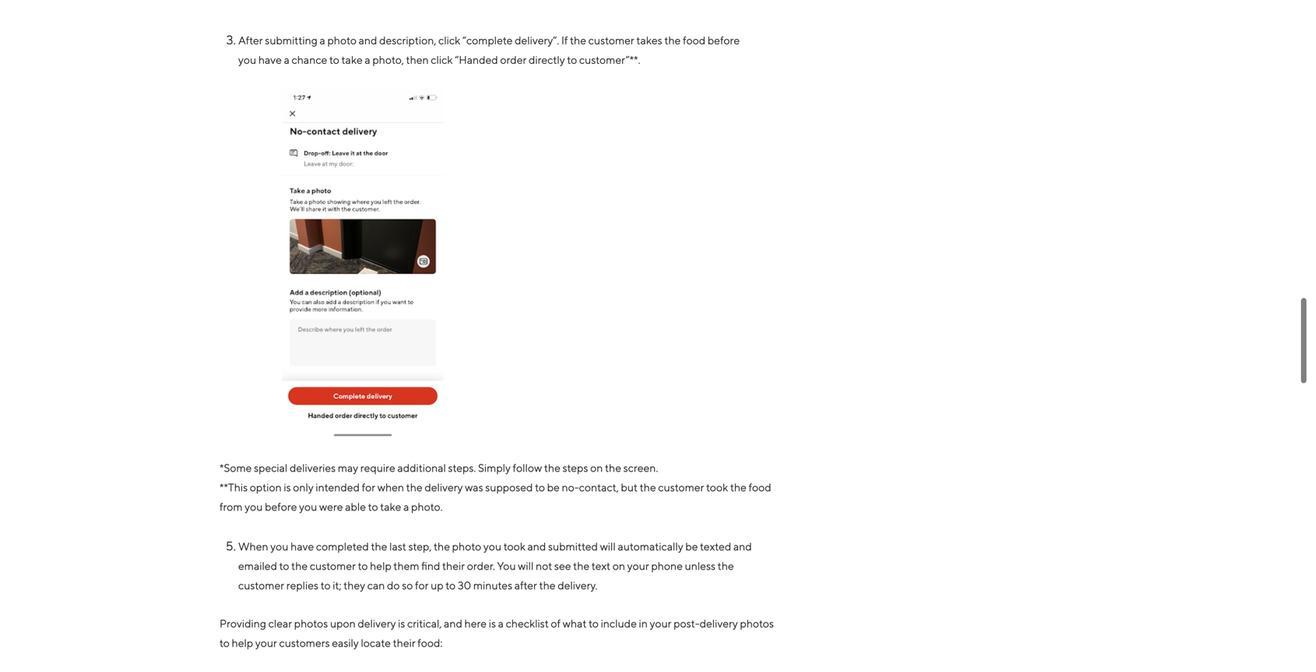 Task type: locate. For each thing, give the bounding box(es) containing it.
took up you at the bottom left of the page
[[504, 540, 526, 553]]

customers
[[279, 637, 330, 650]]

and
[[359, 34, 377, 47], [528, 540, 546, 553], [734, 540, 752, 553], [444, 618, 463, 630]]

0 vertical spatial photo
[[327, 34, 357, 47]]

photo up order.
[[452, 540, 481, 553]]

click
[[439, 34, 460, 47], [431, 53, 453, 66]]

1 horizontal spatial have
[[291, 540, 314, 553]]

2 photos from the left
[[740, 618, 774, 630]]

them
[[394, 560, 420, 573]]

photo right submitting
[[327, 34, 357, 47]]

0 horizontal spatial be
[[547, 481, 560, 494]]

easily
[[332, 637, 359, 650]]

1 horizontal spatial help
[[370, 560, 392, 573]]

1 horizontal spatial is
[[398, 618, 405, 630]]

screen.
[[624, 462, 658, 475]]

for down require
[[362, 481, 375, 494]]

1 horizontal spatial take
[[380, 501, 401, 514]]

in
[[639, 618, 648, 630]]

help up 'can'
[[370, 560, 392, 573]]

the right if
[[570, 34, 586, 47]]

your inside when you have completed the last step, the photo you took and submitted will automatically be texted and emailed to the customer to help them find their order. you will not see the text on your phone unless the customer replies to it; they can do so for up to 30 minutes after the delivery.
[[627, 560, 649, 573]]

you inside the after submitting a photo and description, click "complete delivery". if the customer takes the food before you have a chance to take a photo, then click "handed order directly to customer"**.
[[238, 53, 256, 66]]

additional
[[398, 462, 446, 475]]

1 vertical spatial their
[[393, 637, 416, 650]]

the right but
[[640, 481, 656, 494]]

0 vertical spatial before
[[708, 34, 740, 47]]

photo
[[327, 34, 357, 47], [452, 540, 481, 553]]

0 vertical spatial have
[[258, 53, 282, 66]]

before right 'takes'
[[708, 34, 740, 47]]

customer"**.
[[579, 53, 641, 66]]

if
[[561, 34, 568, 47]]

have
[[258, 53, 282, 66], [291, 540, 314, 553]]

is right here
[[489, 618, 496, 630]]

0 horizontal spatial photos
[[294, 618, 328, 630]]

description,
[[379, 34, 436, 47]]

food:
[[418, 637, 443, 650]]

photo inside when you have completed the last step, the photo you took and submitted will automatically be texted and emailed to the customer to help them find their order. you will not see the text on your phone unless the customer replies to it; they can do so for up to 30 minutes after the delivery.
[[452, 540, 481, 553]]

your down automatically
[[627, 560, 649, 573]]

take left photo,
[[342, 53, 363, 66]]

food
[[683, 34, 706, 47], [749, 481, 772, 494]]

0 horizontal spatial have
[[258, 53, 282, 66]]

no-
[[562, 481, 579, 494]]

0 vertical spatial help
[[370, 560, 392, 573]]

when
[[378, 481, 404, 494]]

1 horizontal spatial your
[[627, 560, 649, 573]]

1 horizontal spatial delivery
[[425, 481, 463, 494]]

photos up customers
[[294, 618, 328, 630]]

1 horizontal spatial photos
[[740, 618, 774, 630]]

when
[[238, 540, 268, 553]]

customer inside the after submitting a photo and description, click "complete delivery". if the customer takes the food before you have a chance to take a photo, then click "handed order directly to customer"**.
[[589, 34, 635, 47]]

providing
[[220, 618, 266, 630]]

took inside when you have completed the last step, the photo you took and submitted will automatically be texted and emailed to the customer to help them find their order. you will not see the text on your phone unless the customer replies to it; they can do so for up to 30 minutes after the delivery.
[[504, 540, 526, 553]]

have down after
[[258, 53, 282, 66]]

were
[[319, 501, 343, 514]]

and inside providing clear photos upon delivery is critical, and here is a checklist of what to include in your post-delivery photos to help your customers easily locate their food:
[[444, 618, 463, 630]]

photos right "post-"
[[740, 618, 774, 630]]

you
[[238, 53, 256, 66], [245, 501, 263, 514], [299, 501, 317, 514], [270, 540, 289, 553], [484, 540, 502, 553]]

it;
[[333, 579, 342, 592]]

have inside when you have completed the last step, the photo you took and submitted will automatically be texted and emailed to the customer to help them find their order. you will not see the text on your phone unless the customer replies to it; they can do so for up to 30 minutes after the delivery.
[[291, 540, 314, 553]]

your
[[627, 560, 649, 573], [650, 618, 672, 630], [255, 637, 277, 650]]

a
[[320, 34, 325, 47], [284, 53, 290, 66], [365, 53, 370, 66], [404, 501, 409, 514], [498, 618, 504, 630]]

0 horizontal spatial food
[[683, 34, 706, 47]]

0 horizontal spatial take
[[342, 53, 363, 66]]

0 horizontal spatial help
[[232, 637, 253, 650]]

0 vertical spatial their
[[442, 560, 465, 573]]

1 vertical spatial take
[[380, 501, 401, 514]]

delivery up photo.
[[425, 481, 463, 494]]

0 vertical spatial on
[[590, 462, 603, 475]]

be left no-
[[547, 481, 560, 494]]

order.
[[467, 560, 495, 573]]

help inside when you have completed the last step, the photo you took and submitted will automatically be texted and emailed to the customer to help them find their order. you will not see the text on your phone unless the customer replies to it; they can do so for up to 30 minutes after the delivery.
[[370, 560, 392, 573]]

your right in
[[650, 618, 672, 630]]

on right text
[[613, 560, 625, 573]]

click up "handed
[[439, 34, 460, 47]]

1 vertical spatial have
[[291, 540, 314, 553]]

0 vertical spatial will
[[600, 540, 616, 553]]

before
[[708, 34, 740, 47], [265, 501, 297, 514]]

1 vertical spatial will
[[518, 560, 534, 573]]

0 vertical spatial click
[[439, 34, 460, 47]]

providing clear photos upon delivery is critical, and here is a checklist of what to include in your post-delivery photos to help your customers easily locate their food:
[[220, 618, 774, 650]]

1 horizontal spatial their
[[442, 560, 465, 573]]

last
[[390, 540, 406, 553]]

on up contact,
[[590, 462, 603, 475]]

on
[[590, 462, 603, 475], [613, 560, 625, 573]]

delivery
[[425, 481, 463, 494], [358, 618, 396, 630], [700, 618, 738, 630]]

be up unless at the bottom right
[[686, 540, 698, 553]]

food inside the after submitting a photo and description, click "complete delivery". if the customer takes the food before you have a chance to take a photo, then click "handed order directly to customer"**.
[[683, 34, 706, 47]]

0 vertical spatial took
[[706, 481, 728, 494]]

1 horizontal spatial will
[[600, 540, 616, 553]]

0 horizontal spatial their
[[393, 637, 416, 650]]

1 horizontal spatial food
[[749, 481, 772, 494]]

special
[[254, 462, 288, 475]]

submitting
[[265, 34, 318, 47]]

texted
[[700, 540, 732, 553]]

for right the so
[[415, 579, 429, 592]]

and up photo,
[[359, 34, 377, 47]]

you down only
[[299, 501, 317, 514]]

1 vertical spatial your
[[650, 618, 672, 630]]

take down when in the left of the page
[[380, 501, 401, 514]]

1 vertical spatial before
[[265, 501, 297, 514]]

a left photo.
[[404, 501, 409, 514]]

you down after
[[238, 53, 256, 66]]

delivery up locate
[[358, 618, 396, 630]]

contact,
[[579, 481, 619, 494]]

0 vertical spatial your
[[627, 560, 649, 573]]

your down clear in the bottom left of the page
[[255, 637, 277, 650]]

will left not
[[518, 560, 534, 573]]

the
[[570, 34, 586, 47], [665, 34, 681, 47], [544, 462, 561, 475], [605, 462, 622, 475], [406, 481, 423, 494], [640, 481, 656, 494], [730, 481, 747, 494], [371, 540, 387, 553], [434, 540, 450, 553], [291, 560, 308, 573], [573, 560, 590, 573], [718, 560, 734, 573], [539, 579, 556, 592]]

user-added image image
[[282, 88, 444, 440]]

0 horizontal spatial took
[[504, 540, 526, 553]]

can
[[367, 579, 385, 592]]

before down option on the bottom of page
[[265, 501, 297, 514]]

0 horizontal spatial is
[[284, 481, 291, 494]]

photos
[[294, 618, 328, 630], [740, 618, 774, 630]]

photo,
[[373, 53, 404, 66]]

their inside when you have completed the last step, the photo you took and submitted will automatically be texted and emailed to the customer to help them find their order. you will not see the text on your phone unless the customer replies to it; they can do so for up to 30 minutes after the delivery.
[[442, 560, 465, 573]]

a inside *some special deliveries may require additional steps. simply follow the steps on the screen. **this option is only intended for when the delivery was supposed to be no-contact, but the customer took the food from you before you were able to take a photo.
[[404, 501, 409, 514]]

"complete
[[463, 34, 513, 47]]

their up 30
[[442, 560, 465, 573]]

is
[[284, 481, 291, 494], [398, 618, 405, 630], [489, 618, 496, 630]]

customer up 'customer"**.'
[[589, 34, 635, 47]]

1 horizontal spatial for
[[415, 579, 429, 592]]

the up contact,
[[605, 462, 622, 475]]

the down not
[[539, 579, 556, 592]]

may
[[338, 462, 358, 475]]

steps.
[[448, 462, 476, 475]]

photo inside the after submitting a photo and description, click "complete delivery". if the customer takes the food before you have a chance to take a photo, then click "handed order directly to customer"**.
[[327, 34, 357, 47]]

1 vertical spatial took
[[504, 540, 526, 553]]

do
[[387, 579, 400, 592]]

click right then at the top left of page
[[431, 53, 453, 66]]

take
[[342, 53, 363, 66], [380, 501, 401, 514]]

1 vertical spatial food
[[749, 481, 772, 494]]

1 vertical spatial on
[[613, 560, 625, 573]]

took inside *some special deliveries may require additional steps. simply follow the steps on the screen. **this option is only intended for when the delivery was supposed to be no-contact, but the customer took the food from you before you were able to take a photo.
[[706, 481, 728, 494]]

is left critical,
[[398, 618, 405, 630]]

directly
[[529, 53, 565, 66]]

before inside the after submitting a photo and description, click "complete delivery". if the customer takes the food before you have a chance to take a photo, then click "handed order directly to customer"**.
[[708, 34, 740, 47]]

have up the replies
[[291, 540, 314, 553]]

have inside the after submitting a photo and description, click "complete delivery". if the customer takes the food before you have a chance to take a photo, then click "handed order directly to customer"**.
[[258, 53, 282, 66]]

help
[[370, 560, 392, 573], [232, 637, 253, 650]]

0 vertical spatial for
[[362, 481, 375, 494]]

be
[[547, 481, 560, 494], [686, 540, 698, 553]]

took up texted
[[706, 481, 728, 494]]

deliveries
[[290, 462, 336, 475]]

to
[[329, 53, 339, 66], [567, 53, 577, 66], [535, 481, 545, 494], [368, 501, 378, 514], [279, 560, 289, 573], [358, 560, 368, 573], [321, 579, 331, 592], [446, 579, 456, 592], [589, 618, 599, 630], [220, 637, 230, 650]]

of
[[551, 618, 561, 630]]

1 photos from the left
[[294, 618, 328, 630]]

locate
[[361, 637, 391, 650]]

to up they
[[358, 560, 368, 573]]

only
[[293, 481, 314, 494]]

1 horizontal spatial photo
[[452, 540, 481, 553]]

to left it;
[[321, 579, 331, 592]]

customer down screen.
[[658, 481, 704, 494]]

to down follow
[[535, 481, 545, 494]]

to right emailed
[[279, 560, 289, 573]]

0 horizontal spatial photo
[[327, 34, 357, 47]]

1 horizontal spatial be
[[686, 540, 698, 553]]

1 vertical spatial help
[[232, 637, 253, 650]]

be inside when you have completed the last step, the photo you took and submitted will automatically be texted and emailed to the customer to help them find their order. you will not see the text on your phone unless the customer replies to it; they can do so for up to 30 minutes after the delivery.
[[686, 540, 698, 553]]

1 horizontal spatial on
[[613, 560, 625, 573]]

able
[[345, 501, 366, 514]]

automatically
[[618, 540, 683, 553]]

took
[[706, 481, 728, 494], [504, 540, 526, 553]]

the down additional
[[406, 481, 423, 494]]

a right here
[[498, 618, 504, 630]]

replies
[[286, 579, 319, 592]]

chance
[[292, 53, 327, 66]]

0 horizontal spatial your
[[255, 637, 277, 650]]

and left here
[[444, 618, 463, 630]]

after
[[238, 34, 263, 47]]

help down providing
[[232, 637, 253, 650]]

1 horizontal spatial took
[[706, 481, 728, 494]]

to down providing
[[220, 637, 230, 650]]

**this
[[220, 481, 248, 494]]

1 horizontal spatial before
[[708, 34, 740, 47]]

the up the replies
[[291, 560, 308, 573]]

customer down emailed
[[238, 579, 284, 592]]

will up text
[[600, 540, 616, 553]]

the right 'see' on the bottom left
[[573, 560, 590, 573]]

for
[[362, 481, 375, 494], [415, 579, 429, 592]]

"handed
[[455, 53, 498, 66]]

was
[[465, 481, 483, 494]]

2 horizontal spatial is
[[489, 618, 496, 630]]

a left photo,
[[365, 53, 370, 66]]

1 vertical spatial for
[[415, 579, 429, 592]]

to right up
[[446, 579, 456, 592]]

their left food:
[[393, 637, 416, 650]]

0 vertical spatial food
[[683, 34, 706, 47]]

1 vertical spatial photo
[[452, 540, 481, 553]]

customer up it;
[[310, 560, 356, 573]]

0 horizontal spatial on
[[590, 462, 603, 475]]

0 vertical spatial take
[[342, 53, 363, 66]]

is left only
[[284, 481, 291, 494]]

submitted
[[548, 540, 598, 553]]

1 vertical spatial be
[[686, 540, 698, 553]]

will
[[600, 540, 616, 553], [518, 560, 534, 573]]

0 horizontal spatial before
[[265, 501, 297, 514]]

0 horizontal spatial for
[[362, 481, 375, 494]]

delivery down unless at the bottom right
[[700, 618, 738, 630]]

0 vertical spatial be
[[547, 481, 560, 494]]

take inside the after submitting a photo and description, click "complete delivery". if the customer takes the food before you have a chance to take a photo, then click "handed order directly to customer"**.
[[342, 53, 363, 66]]



Task type: describe. For each thing, give the bounding box(es) containing it.
checklist
[[506, 618, 549, 630]]

for inside *some special deliveries may require additional steps. simply follow the steps on the screen. **this option is only intended for when the delivery was supposed to be no-contact, but the customer took the food from you before you were able to take a photo.
[[362, 481, 375, 494]]

and right texted
[[734, 540, 752, 553]]

to down if
[[567, 53, 577, 66]]

require
[[360, 462, 395, 475]]

a down submitting
[[284, 53, 290, 66]]

unless
[[685, 560, 716, 573]]

you right the when
[[270, 540, 289, 553]]

delivery".
[[515, 34, 559, 47]]

photo.
[[411, 501, 443, 514]]

they
[[344, 579, 365, 592]]

you
[[497, 560, 516, 573]]

text
[[592, 560, 611, 573]]

takes
[[637, 34, 663, 47]]

a inside providing clear photos upon delivery is critical, and here is a checklist of what to include in your post-delivery photos to help your customers easily locate their food:
[[498, 618, 504, 630]]

upon
[[330, 618, 356, 630]]

customer inside *some special deliveries may require additional steps. simply follow the steps on the screen. **this option is only intended for when the delivery was supposed to be no-contact, but the customer took the food from you before you were able to take a photo.
[[658, 481, 704, 494]]

supposed
[[485, 481, 533, 494]]

their inside providing clear photos upon delivery is critical, and here is a checklist of what to include in your post-delivery photos to help your customers easily locate their food:
[[393, 637, 416, 650]]

be inside *some special deliveries may require additional steps. simply follow the steps on the screen. **this option is only intended for when the delivery was supposed to be no-contact, but the customer took the food from you before you were able to take a photo.
[[547, 481, 560, 494]]

the left steps
[[544, 462, 561, 475]]

but
[[621, 481, 638, 494]]

0 horizontal spatial delivery
[[358, 618, 396, 630]]

see
[[554, 560, 571, 573]]

emailed
[[238, 560, 277, 573]]

option
[[250, 481, 282, 494]]

you up order.
[[484, 540, 502, 553]]

2 vertical spatial your
[[255, 637, 277, 650]]

post-
[[674, 618, 700, 630]]

and up not
[[528, 540, 546, 553]]

the right 'takes'
[[665, 34, 681, 47]]

2 horizontal spatial your
[[650, 618, 672, 630]]

order
[[500, 53, 527, 66]]

up
[[431, 579, 444, 592]]

the left last
[[371, 540, 387, 553]]

then
[[406, 53, 429, 66]]

for inside when you have completed the last step, the photo you took and submitted will automatically be texted and emailed to the customer to help them find their order. you will not see the text on your phone unless the customer replies to it; they can do so for up to 30 minutes after the delivery.
[[415, 579, 429, 592]]

a up the chance
[[320, 34, 325, 47]]

before inside *some special deliveries may require additional steps. simply follow the steps on the screen. **this option is only intended for when the delivery was supposed to be no-contact, but the customer took the food from you before you were able to take a photo.
[[265, 501, 297, 514]]

you right from
[[245, 501, 263, 514]]

and inside the after submitting a photo and description, click "complete delivery". if the customer takes the food before you have a chance to take a photo, then click "handed order directly to customer"**.
[[359, 34, 377, 47]]

delivery.
[[558, 579, 598, 592]]

step,
[[408, 540, 432, 553]]

the down texted
[[718, 560, 734, 573]]

to right what
[[589, 618, 599, 630]]

after
[[515, 579, 537, 592]]

on inside when you have completed the last step, the photo you took and submitted will automatically be texted and emailed to the customer to help them find their order. you will not see the text on your phone unless the customer replies to it; they can do so for up to 30 minutes after the delivery.
[[613, 560, 625, 573]]

what
[[563, 618, 587, 630]]

help inside providing clear photos upon delivery is critical, and here is a checklist of what to include in your post-delivery photos to help your customers easily locate their food:
[[232, 637, 253, 650]]

clear
[[268, 618, 292, 630]]

find
[[422, 560, 440, 573]]

here
[[465, 618, 487, 630]]

after submitting a photo and description, click "complete delivery". if the customer takes the food before you have a chance to take a photo, then click "handed order directly to customer"**.
[[238, 34, 740, 66]]

2 horizontal spatial delivery
[[700, 618, 738, 630]]

critical,
[[407, 618, 442, 630]]

simply
[[478, 462, 511, 475]]

completed
[[316, 540, 369, 553]]

follow
[[513, 462, 542, 475]]

food inside *some special deliveries may require additional steps. simply follow the steps on the screen. **this option is only intended for when the delivery was supposed to be no-contact, but the customer took the food from you before you were able to take a photo.
[[749, 481, 772, 494]]

include
[[601, 618, 637, 630]]

minutes
[[473, 579, 513, 592]]

is inside *some special deliveries may require additional steps. simply follow the steps on the screen. **this option is only intended for when the delivery was supposed to be no-contact, but the customer took the food from you before you were able to take a photo.
[[284, 481, 291, 494]]

steps
[[563, 462, 588, 475]]

not
[[536, 560, 552, 573]]

*some
[[220, 462, 252, 475]]

*some special deliveries may require additional steps. simply follow the steps on the screen. **this option is only intended for when the delivery was supposed to be no-contact, but the customer took the food from you before you were able to take a photo.
[[220, 462, 772, 514]]

30
[[458, 579, 471, 592]]

to right the chance
[[329, 53, 339, 66]]

phone
[[651, 560, 683, 573]]

intended
[[316, 481, 360, 494]]

take inside *some special deliveries may require additional steps. simply follow the steps on the screen. **this option is only intended for when the delivery was supposed to be no-contact, but the customer took the food from you before you were able to take a photo.
[[380, 501, 401, 514]]

the right step,
[[434, 540, 450, 553]]

the up texted
[[730, 481, 747, 494]]

on inside *some special deliveries may require additional steps. simply follow the steps on the screen. **this option is only intended for when the delivery was supposed to be no-contact, but the customer took the food from you before you were able to take a photo.
[[590, 462, 603, 475]]

to right able
[[368, 501, 378, 514]]

delivery inside *some special deliveries may require additional steps. simply follow the steps on the screen. **this option is only intended for when the delivery was supposed to be no-contact, but the customer took the food from you before you were able to take a photo.
[[425, 481, 463, 494]]

when you have completed the last step, the photo you took and submitted will automatically be texted and emailed to the customer to help them find their order. you will not see the text on your phone unless the customer replies to it; they can do so for up to 30 minutes after the delivery.
[[238, 540, 752, 592]]

0 horizontal spatial will
[[518, 560, 534, 573]]

1 vertical spatial click
[[431, 53, 453, 66]]

from
[[220, 501, 243, 514]]

so
[[402, 579, 413, 592]]



Task type: vqa. For each thing, say whether or not it's contained in the screenshot.
history on the bottom
no



